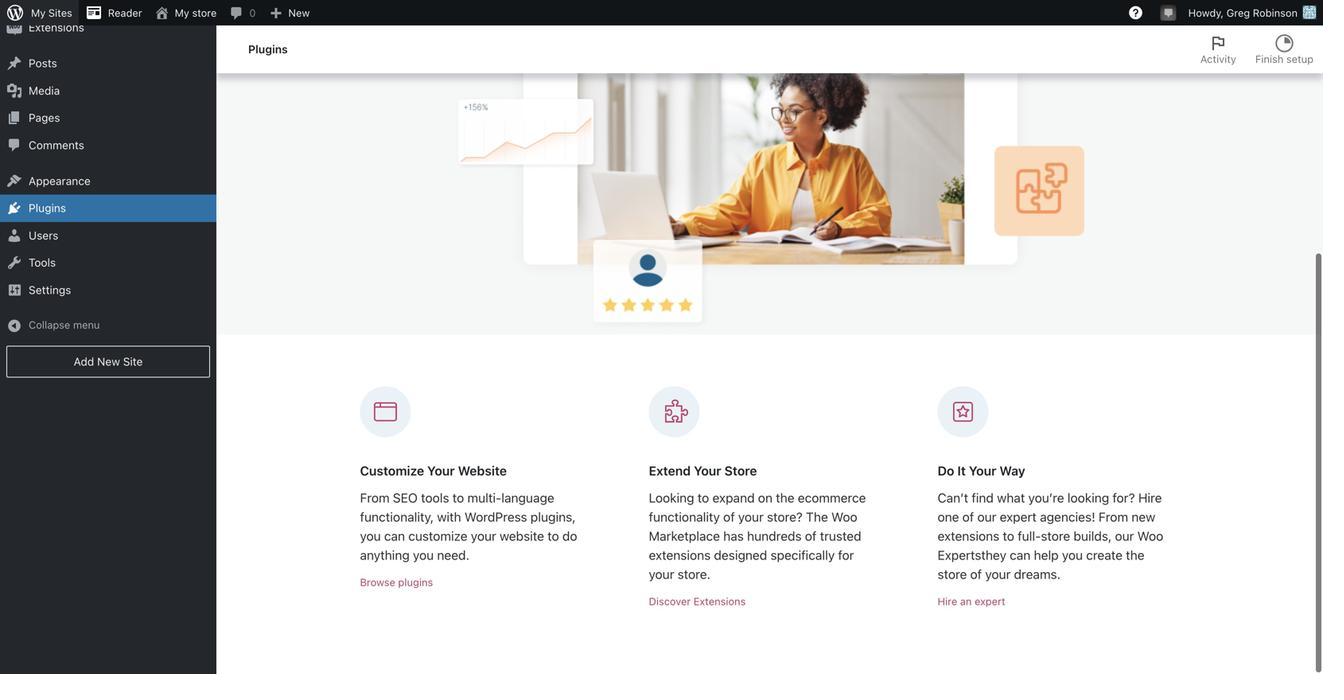 Task type: vqa. For each thing, say whether or not it's contained in the screenshot.
the middle marketing
no



Task type: locate. For each thing, give the bounding box(es) containing it.
finish
[[1256, 53, 1284, 65]]

new right "0"
[[289, 7, 310, 19]]

add new site
[[74, 356, 143, 369]]

1 horizontal spatial extensions
[[694, 596, 746, 608]]

you right help
[[1063, 549, 1084, 564]]

expert inside can't find what you're looking for? hire one of our expert agencies! from new extensions to full-store builds, our woo expertsthey can help you create the store of your dreams.
[[1000, 510, 1037, 526]]

0 vertical spatial can
[[384, 530, 405, 545]]

0 horizontal spatial my
[[31, 7, 46, 19]]

language
[[502, 491, 555, 506]]

can inside from seo tools to multi-language functionality, with wordpress plugins, you can customize your website to do anything you need.
[[384, 530, 405, 545]]

from
[[360, 491, 390, 506], [1099, 510, 1129, 526]]

extensions up expertsthey
[[938, 530, 1000, 545]]

full-
[[1018, 530, 1042, 545]]

extensions
[[29, 22, 84, 35], [694, 596, 746, 608]]

the up store?
[[776, 491, 795, 506]]

reader link
[[79, 0, 149, 25]]

our down new
[[1116, 530, 1135, 545]]

to up "with" in the left bottom of the page
[[453, 491, 464, 506]]

new left 'site' on the left bottom of the page
[[97, 356, 120, 369]]

posts
[[29, 58, 57, 71]]

1 vertical spatial website
[[500, 530, 545, 545]]

designed
[[714, 549, 768, 564]]

seo
[[393, 491, 418, 506]]

agencies!
[[1041, 510, 1096, 526]]

wordpress
[[465, 510, 528, 526]]

plugins up "users"
[[29, 202, 66, 216]]

looking
[[649, 491, 695, 506]]

create
[[1087, 549, 1123, 564]]

to left do
[[548, 530, 559, 545]]

store left '0' link
[[192, 7, 217, 19]]

extensions down the store.
[[694, 596, 746, 608]]

extensions link
[[0, 15, 217, 42]]

website down wordpress
[[500, 530, 545, 545]]

0 horizontal spatial can
[[384, 530, 405, 545]]

it
[[958, 464, 966, 479]]

new
[[289, 7, 310, 19], [97, 356, 120, 369]]

from down for?
[[1099, 510, 1129, 526]]

to up functionality
[[698, 491, 710, 506]]

looking to expand on the ecommerce functionality of your store? the woo marketplace has hundreds of trusted extensions designed specifically for your store.
[[649, 491, 867, 583]]

your up expand
[[694, 464, 722, 479]]

you up anything
[[360, 530, 381, 545]]

0 vertical spatial new
[[289, 7, 310, 19]]

hire
[[1139, 491, 1163, 506], [938, 596, 958, 608]]

0 horizontal spatial from
[[360, 491, 390, 506]]

1 horizontal spatial new
[[289, 7, 310, 19]]

do it your way
[[938, 464, 1026, 479]]

settings link
[[0, 277, 217, 304]]

for
[[839, 549, 855, 564]]

0 vertical spatial extensions
[[938, 530, 1000, 545]]

your down on
[[739, 510, 764, 526]]

woo
[[832, 510, 858, 526], [1138, 530, 1164, 545]]

1 vertical spatial the
[[1127, 549, 1145, 564]]

the
[[776, 491, 795, 506], [1127, 549, 1145, 564]]

store?
[[767, 510, 803, 526]]

finish setup button
[[1247, 25, 1324, 73]]

settings
[[29, 284, 71, 297]]

greg
[[1227, 7, 1251, 19]]

1 horizontal spatial my
[[175, 7, 189, 19]]

your inside can't find what you're looking for? hire one of our expert agencies! from new extensions to full-store builds, our woo expertsthey can help you create the store of your dreams.
[[986, 568, 1011, 583]]

you inside can't find what you're looking for? hire one of our expert agencies! from new extensions to full-store builds, our woo expertsthey can help you create the store of your dreams.
[[1063, 549, 1084, 564]]

website up multi-
[[458, 464, 507, 479]]

2 my from the left
[[175, 7, 189, 19]]

2 horizontal spatial you
[[1063, 549, 1084, 564]]

your down expertsthey
[[986, 568, 1011, 583]]

1 my from the left
[[31, 7, 46, 19]]

1 horizontal spatial you
[[413, 549, 434, 564]]

0 horizontal spatial our
[[978, 510, 997, 526]]

can down functionality,
[[384, 530, 405, 545]]

menu
[[73, 320, 100, 332]]

comments
[[29, 139, 84, 152]]

from inside from seo tools to multi-language functionality, with wordpress plugins, you can customize your website to do anything you need.
[[360, 491, 390, 506]]

to left full-
[[1003, 530, 1015, 545]]

my left sites
[[31, 7, 46, 19]]

expert down what at right
[[1000, 510, 1037, 526]]

0 vertical spatial website
[[458, 464, 507, 479]]

on
[[759, 491, 773, 506]]

notification image
[[1163, 6, 1176, 18]]

from up functionality,
[[360, 491, 390, 506]]

howdy,
[[1189, 7, 1224, 19]]

your down wordpress
[[471, 530, 497, 545]]

your up discover
[[649, 568, 675, 583]]

1 horizontal spatial the
[[1127, 549, 1145, 564]]

0 vertical spatial extensions
[[29, 22, 84, 35]]

expand
[[713, 491, 755, 506]]

1 vertical spatial can
[[1010, 549, 1031, 564]]

extensions
[[938, 530, 1000, 545], [649, 549, 711, 564]]

extensions inside "link"
[[694, 596, 746, 608]]

my for my sites
[[31, 7, 46, 19]]

marketplace
[[649, 530, 720, 545]]

extensions inside looking to expand on the ecommerce functionality of your store? the woo marketplace has hundreds of trusted extensions designed specifically for your store.
[[649, 549, 711, 564]]

extensions down sites
[[29, 22, 84, 35]]

0 vertical spatial expert
[[1000, 510, 1037, 526]]

setup
[[1287, 53, 1314, 65]]

activity
[[1201, 53, 1237, 65]]

0 horizontal spatial plugins
[[29, 202, 66, 216]]

expert right an
[[975, 596, 1006, 608]]

my
[[31, 7, 46, 19], [175, 7, 189, 19]]

the
[[806, 510, 829, 526]]

1 horizontal spatial extensions
[[938, 530, 1000, 545]]

your
[[428, 464, 455, 479], [694, 464, 722, 479], [970, 464, 997, 479], [739, 510, 764, 526], [471, 530, 497, 545], [649, 568, 675, 583], [986, 568, 1011, 583]]

1 vertical spatial new
[[97, 356, 120, 369]]

0 vertical spatial woo
[[832, 510, 858, 526]]

activity button
[[1192, 25, 1247, 73]]

can't
[[938, 491, 969, 506]]

customize
[[409, 530, 468, 545]]

the right "create"
[[1127, 549, 1145, 564]]

specifically
[[771, 549, 835, 564]]

1 vertical spatial hire
[[938, 596, 958, 608]]

store up help
[[1042, 530, 1071, 545]]

media link
[[0, 78, 217, 105]]

our down find at right
[[978, 510, 997, 526]]

extensions down marketplace
[[649, 549, 711, 564]]

1 vertical spatial expert
[[975, 596, 1006, 608]]

1 horizontal spatial our
[[1116, 530, 1135, 545]]

of up the "has"
[[724, 510, 735, 526]]

my store
[[175, 7, 217, 19]]

can down full-
[[1010, 549, 1031, 564]]

1 vertical spatial plugins
[[29, 202, 66, 216]]

0 horizontal spatial new
[[97, 356, 120, 369]]

to
[[453, 491, 464, 506], [698, 491, 710, 506], [548, 530, 559, 545], [1003, 530, 1015, 545]]

ecommerce
[[798, 491, 867, 506]]

collapse
[[29, 320, 70, 332]]

1 vertical spatial from
[[1099, 510, 1129, 526]]

woo down new
[[1138, 530, 1164, 545]]

you down customize
[[413, 549, 434, 564]]

do
[[563, 530, 578, 545]]

1 vertical spatial extensions
[[649, 549, 711, 564]]

my right reader
[[175, 7, 189, 19]]

your right the it on the right bottom of the page
[[970, 464, 997, 479]]

1 vertical spatial woo
[[1138, 530, 1164, 545]]

appearance link
[[0, 168, 217, 196]]

woo inside can't find what you're looking for? hire one of our expert agencies! from new extensions to full-store builds, our woo expertsthey can help you create the store of your dreams.
[[1138, 530, 1164, 545]]

comments link
[[0, 132, 217, 160]]

hire up new
[[1139, 491, 1163, 506]]

1 vertical spatial extensions
[[694, 596, 746, 608]]

an
[[961, 596, 972, 608]]

finish setup
[[1256, 53, 1314, 65]]

0 horizontal spatial the
[[776, 491, 795, 506]]

0 vertical spatial the
[[776, 491, 795, 506]]

plugins down "0"
[[248, 43, 288, 56]]

1 horizontal spatial can
[[1010, 549, 1031, 564]]

0 vertical spatial plugins
[[248, 43, 288, 56]]

media
[[29, 85, 60, 98]]

tab list containing activity
[[1192, 25, 1324, 73]]

0 vertical spatial hire
[[1139, 491, 1163, 506]]

plugins,
[[531, 510, 576, 526]]

woo up trusted
[[832, 510, 858, 526]]

plugins
[[248, 43, 288, 56], [29, 202, 66, 216]]

0 horizontal spatial extensions
[[649, 549, 711, 564]]

new
[[1132, 510, 1156, 526]]

hire an expert
[[938, 596, 1006, 608]]

1 horizontal spatial from
[[1099, 510, 1129, 526]]

1 horizontal spatial woo
[[1138, 530, 1164, 545]]

can't find what you're looking for? hire one of our expert agencies! from new extensions to full-store builds, our woo expertsthey can help you create the store of your dreams.
[[938, 491, 1164, 583]]

tab list
[[1192, 25, 1324, 73]]

store up expand
[[725, 464, 758, 479]]

1 horizontal spatial hire
[[1139, 491, 1163, 506]]

0 vertical spatial from
[[360, 491, 390, 506]]

of down the
[[805, 530, 817, 545]]

hire left an
[[938, 596, 958, 608]]

0 horizontal spatial woo
[[832, 510, 858, 526]]



Task type: describe. For each thing, give the bounding box(es) containing it.
your inside from seo tools to multi-language functionality, with wordpress plugins, you can customize your website to do anything you need.
[[471, 530, 497, 545]]

appearance
[[29, 175, 91, 188]]

0 horizontal spatial hire
[[938, 596, 958, 608]]

can inside can't find what you're looking for? hire one of our expert agencies! from new extensions to full-store builds, our woo expertsthey can help you create the store of your dreams.
[[1010, 549, 1031, 564]]

hire inside can't find what you're looking for? hire one of our expert agencies! from new extensions to full-store builds, our woo expertsthey can help you create the store of your dreams.
[[1139, 491, 1163, 506]]

discover
[[649, 596, 691, 608]]

plugins inside "link"
[[29, 202, 66, 216]]

help
[[1035, 549, 1059, 564]]

new inside toolbar navigation
[[289, 7, 310, 19]]

sites
[[48, 7, 72, 19]]

with
[[437, 510, 461, 526]]

0 horizontal spatial extensions
[[29, 22, 84, 35]]

your up 'tools'
[[428, 464, 455, 479]]

the inside looking to expand on the ecommerce functionality of your store? the woo marketplace has hundreds of trusted extensions designed specifically for your store.
[[776, 491, 795, 506]]

1 vertical spatial our
[[1116, 530, 1135, 545]]

0
[[249, 7, 256, 19]]

functionality,
[[360, 510, 434, 526]]

my sites link
[[0, 0, 79, 25]]

my for my store
[[175, 7, 189, 19]]

trusted
[[820, 530, 862, 545]]

tools
[[421, 491, 449, 506]]

from seo tools to multi-language functionality, with wordpress plugins, you can customize your website to do anything you need.
[[360, 491, 578, 564]]

customize
[[360, 464, 424, 479]]

has
[[724, 530, 744, 545]]

need.
[[437, 549, 470, 564]]

expertsthey
[[938, 549, 1007, 564]]

tools
[[29, 257, 56, 270]]

users link
[[0, 223, 217, 250]]

find
[[972, 491, 994, 506]]

my store link
[[149, 0, 223, 25]]

to inside can't find what you're looking for? hire one of our expert agencies! from new extensions to full-store builds, our woo expertsthey can help you create the store of your dreams.
[[1003, 530, 1015, 545]]

to inside looking to expand on the ecommerce functionality of your store? the woo marketplace has hundreds of trusted extensions designed specifically for your store.
[[698, 491, 710, 506]]

website inside from seo tools to multi-language functionality, with wordpress plugins, you can customize your website to do anything you need.
[[500, 530, 545, 545]]

from inside can't find what you're looking for? hire one of our expert agencies! from new extensions to full-store builds, our woo expertsthey can help you create the store of your dreams.
[[1099, 510, 1129, 526]]

extend your store
[[649, 464, 758, 479]]

new link
[[262, 0, 316, 25]]

extend
[[649, 464, 691, 479]]

collapse menu button
[[0, 313, 217, 340]]

0 horizontal spatial you
[[360, 530, 381, 545]]

way
[[1000, 464, 1026, 479]]

discover extensions
[[649, 596, 746, 608]]

collapse menu
[[29, 320, 100, 332]]

posts link
[[0, 51, 217, 78]]

do
[[938, 464, 955, 479]]

extensions inside can't find what you're looking for? hire one of our expert agencies! from new extensions to full-store builds, our woo expertsthey can help you create the store of your dreams.
[[938, 530, 1000, 545]]

woo inside looking to expand on the ecommerce functionality of your store? the woo marketplace has hundreds of trusted extensions designed specifically for your store.
[[832, 510, 858, 526]]

pages link
[[0, 105, 217, 132]]

plugins link
[[0, 196, 217, 223]]

my sites
[[31, 7, 72, 19]]

robinson
[[1254, 7, 1298, 19]]

0 link
[[223, 0, 262, 25]]

tools link
[[0, 250, 217, 277]]

reader
[[108, 7, 142, 19]]

customize your website
[[360, 464, 507, 479]]

of down expertsthey
[[971, 568, 983, 583]]

users
[[29, 230, 58, 243]]

looking
[[1068, 491, 1110, 506]]

0 vertical spatial our
[[978, 510, 997, 526]]

multi-
[[468, 491, 502, 506]]

1 horizontal spatial plugins
[[248, 43, 288, 56]]

dreams.
[[1015, 568, 1061, 583]]

browse plugins
[[360, 577, 433, 589]]

builds,
[[1074, 530, 1112, 545]]

plugins
[[398, 577, 433, 589]]

take your store to the next level, with extensions image
[[455, 0, 1085, 332]]

site
[[123, 356, 143, 369]]

pages
[[29, 112, 60, 125]]

browse
[[360, 577, 396, 589]]

browse plugins link
[[360, 566, 444, 601]]

toolbar navigation
[[0, 0, 1324, 29]]

hire an expert link
[[938, 585, 1016, 620]]

for?
[[1113, 491, 1136, 506]]

hundreds
[[748, 530, 802, 545]]

the inside can't find what you're looking for? hire one of our expert agencies! from new extensions to full-store builds, our woo expertsthey can help you create the store of your dreams.
[[1127, 549, 1145, 564]]

anything
[[360, 549, 410, 564]]

one
[[938, 510, 960, 526]]

discover extensions link
[[649, 585, 757, 620]]

what
[[998, 491, 1026, 506]]

functionality
[[649, 510, 720, 526]]

store down expertsthey
[[938, 568, 968, 583]]

of right one
[[963, 510, 975, 526]]

howdy, greg robinson
[[1189, 7, 1298, 19]]

store inside toolbar navigation
[[192, 7, 217, 19]]

store.
[[678, 568, 711, 583]]

add
[[74, 356, 94, 369]]

add new site link
[[6, 347, 210, 379]]

you're
[[1029, 491, 1065, 506]]



